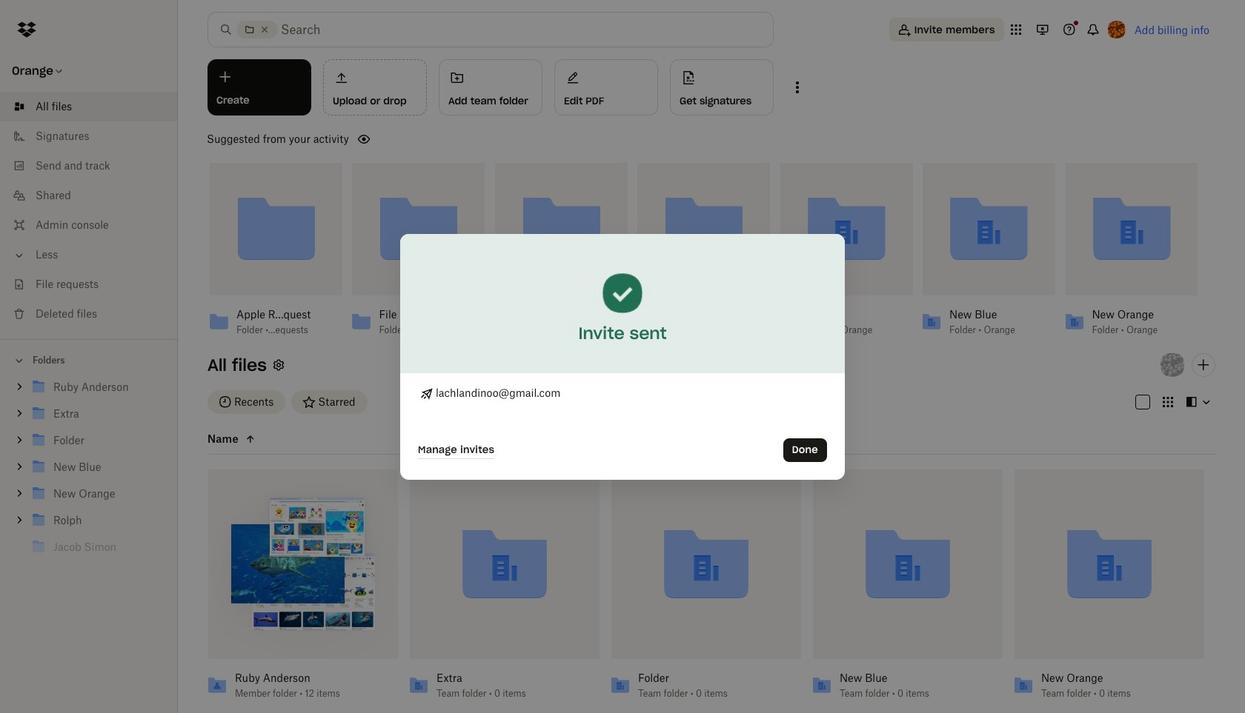 Task type: locate. For each thing, give the bounding box(es) containing it.
dialog
[[400, 234, 845, 480]]

team shared folder, folder row
[[606, 470, 801, 710]]

list
[[0, 83, 178, 339]]

less image
[[12, 248, 27, 263]]

team member folder, ruby anderson row
[[202, 470, 398, 710]]

team shared folder, new blue row
[[807, 470, 1003, 710]]

team shared folder, new orange row
[[1009, 470, 1204, 710]]

dropbox image
[[12, 15, 42, 44]]

add team members image
[[1195, 356, 1213, 374]]

group
[[0, 371, 178, 572]]

list item
[[0, 92, 178, 122]]



Task type: describe. For each thing, give the bounding box(es) containing it.
team shared folder, extra row
[[404, 470, 600, 710]]



Task type: vqa. For each thing, say whether or not it's contained in the screenshot.
List
yes



